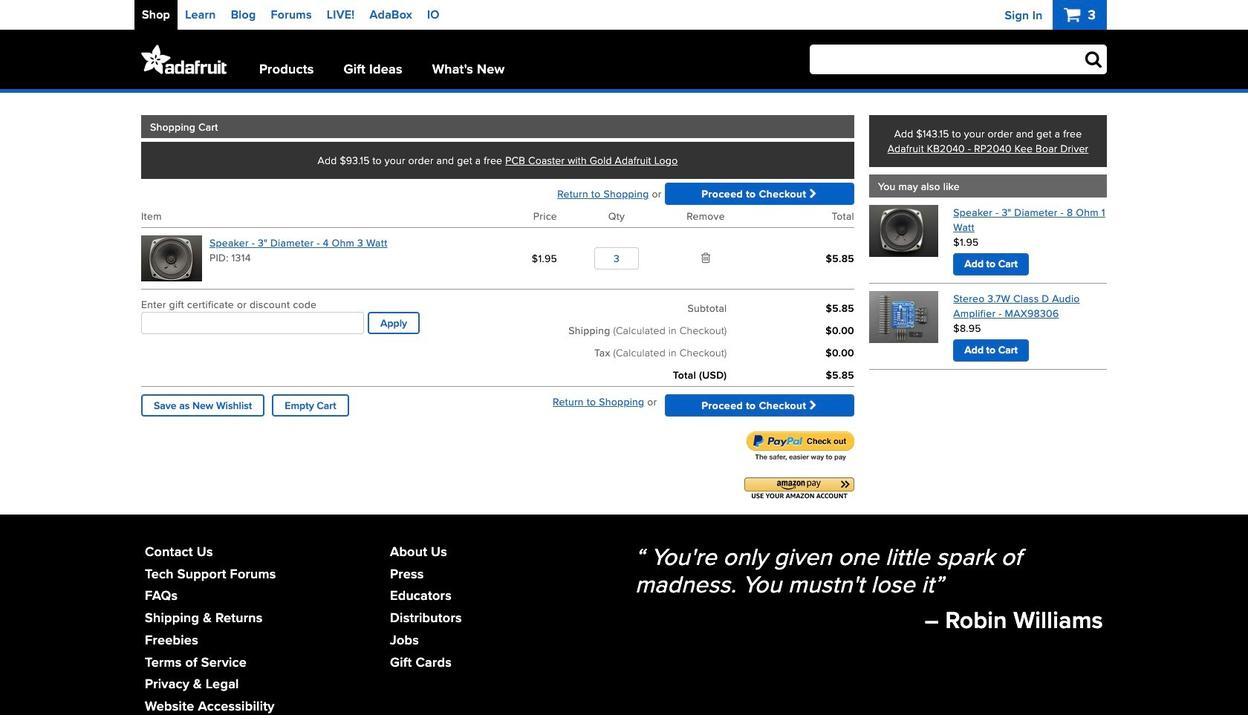 Task type: describe. For each thing, give the bounding box(es) containing it.
search image
[[1086, 50, 1102, 68]]

1 row from the top
[[141, 209, 855, 224]]

remove from cart image
[[702, 252, 711, 264]]

2 chevron right image from the top
[[810, 401, 818, 411]]

4 column header from the left
[[676, 209, 736, 224]]

5 column header from the left
[[736, 209, 855, 224]]

click here to pay via paypal express checkout image
[[747, 432, 855, 463]]

amazonpay image
[[745, 478, 855, 500]]

shopping cart image
[[1064, 5, 1085, 23]]

adafruit logo image
[[141, 45, 227, 74]]

3 column header from the left
[[558, 209, 676, 224]]

1 chevron right image from the top
[[810, 189, 818, 199]]



Task type: locate. For each thing, give the bounding box(es) containing it.
column header
[[141, 209, 498, 224], [498, 209, 558, 224], [558, 209, 676, 224], [676, 209, 736, 224], [736, 209, 855, 224]]

0 vertical spatial row
[[141, 209, 855, 224]]

cell
[[141, 236, 498, 282], [498, 251, 558, 266], [736, 251, 855, 266]]

1 vertical spatial row
[[141, 228, 855, 289]]

0 vertical spatial chevron right image
[[810, 189, 818, 199]]

None text field
[[810, 45, 1108, 74], [141, 312, 364, 335], [810, 45, 1108, 74], [141, 312, 364, 335]]

table
[[141, 209, 855, 289]]

chevron right image
[[810, 189, 818, 199], [810, 401, 818, 411]]

None search field
[[785, 45, 1108, 74]]

1 vertical spatial chevron right image
[[810, 401, 818, 411]]

row
[[141, 209, 855, 224], [141, 228, 855, 289]]

2 column header from the left
[[498, 209, 558, 224]]

None number field
[[595, 248, 639, 270]]

2 row from the top
[[141, 228, 855, 289]]

1 column header from the left
[[141, 209, 498, 224]]



Task type: vqa. For each thing, say whether or not it's contained in the screenshot.
fourth column header from the right
yes



